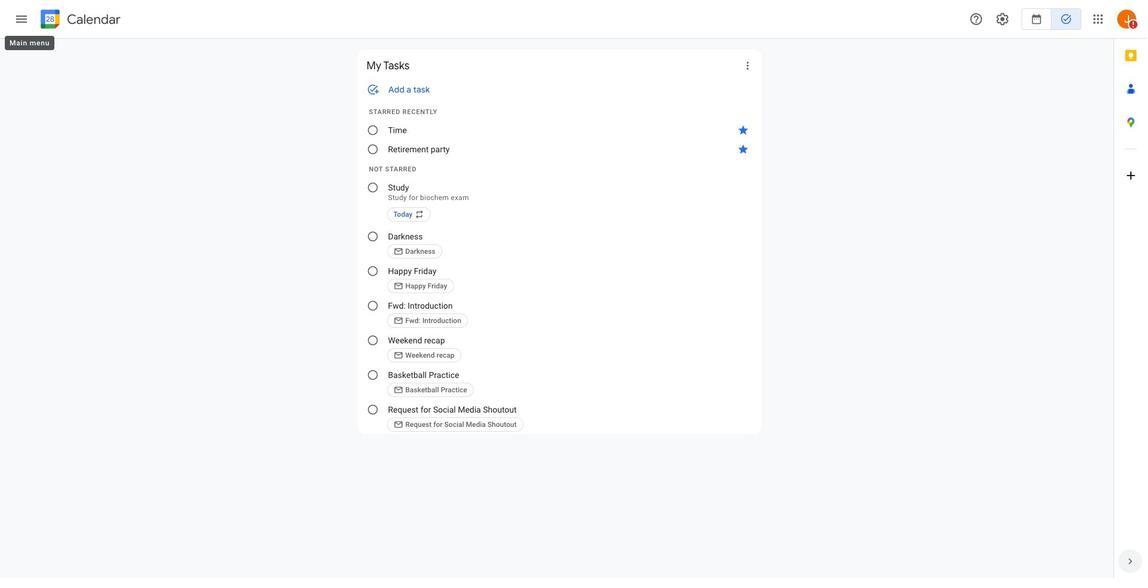 Task type: locate. For each thing, give the bounding box(es) containing it.
heading inside calendar element
[[65, 12, 121, 27]]

settings menu image
[[996, 12, 1010, 26]]

heading
[[65, 12, 121, 27]]

tab list
[[1115, 39, 1148, 545]]

support menu image
[[970, 12, 984, 26]]



Task type: describe. For each thing, give the bounding box(es) containing it.
calendar element
[[38, 7, 121, 33]]

tasks sidebar image
[[14, 12, 29, 26]]



Task type: vqa. For each thing, say whether or not it's contained in the screenshot.
Calendar element
yes



